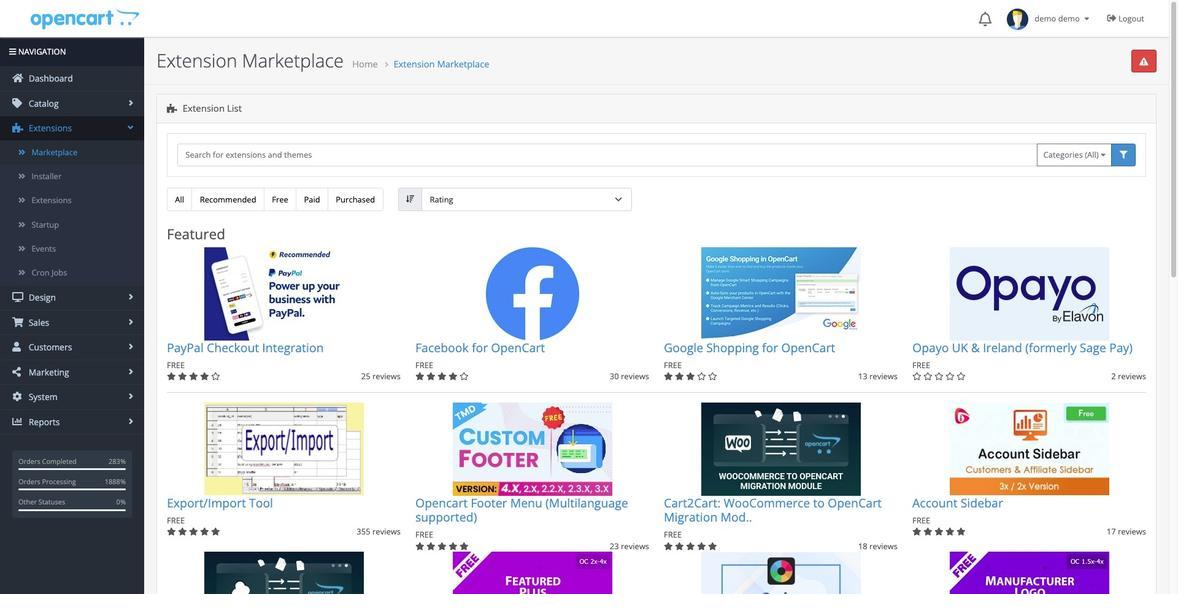 Task type: vqa. For each thing, say whether or not it's contained in the screenshot.
17
yes



Task type: locate. For each thing, give the bounding box(es) containing it.
opencart image
[[29, 7, 140, 30]]

cart2cart: woocommerce to opencart migration mod.. image
[[701, 402, 861, 496]]

0 vertical spatial caret down image
[[1082, 15, 1092, 23]]

reviews right 355
[[373, 526, 401, 537]]

google shopping for opencart free
[[664, 339, 835, 371]]

extensions link down installer
[[0, 189, 144, 213]]

free down facebook
[[415, 360, 433, 371]]

1 for from the left
[[472, 339, 488, 356]]

filter image
[[1120, 151, 1128, 159]]

0 horizontal spatial for
[[472, 339, 488, 356]]

list
[[227, 102, 242, 114]]

extensions
[[26, 122, 72, 134], [32, 195, 72, 206]]

caret down image for categories (all)
[[1101, 151, 1106, 159]]

30
[[610, 371, 619, 382]]

reviews right 17
[[1118, 526, 1146, 537]]

opencart inside the cart2cart: woocommerce to opencart migration mod.. free
[[828, 494, 882, 511]]

system link
[[0, 385, 144, 409]]

1 horizontal spatial puzzle piece image
[[167, 104, 177, 113]]

opencart footer menu (multilanguage supported) free
[[415, 494, 628, 540]]

ireland
[[983, 339, 1022, 356]]

cron jobs
[[32, 267, 67, 278]]

free down migration
[[664, 529, 682, 540]]

share alt image
[[12, 367, 23, 377]]

puzzle piece image left extension list
[[167, 104, 177, 113]]

1 horizontal spatial demo
[[1058, 13, 1080, 24]]

extension marketplace
[[156, 48, 344, 73], [394, 58, 489, 70]]

facebook for opencart free
[[415, 339, 545, 371]]

18
[[858, 540, 868, 551]]

reviews right '18'
[[870, 540, 898, 551]]

1 vertical spatial caret down image
[[1101, 151, 1106, 159]]

reviews for cart2cart: woocommerce to opencart migration mod..
[[870, 540, 898, 551]]

reviews right 30
[[621, 371, 649, 382]]

reviews for export/import tool
[[373, 526, 401, 537]]

extensions down catalog
[[26, 122, 72, 134]]

marketplace
[[242, 48, 344, 73], [437, 58, 489, 70], [32, 147, 78, 158]]

all link
[[167, 188, 192, 211]]

2 extensions link from the top
[[0, 189, 144, 213]]

for right shopping
[[762, 339, 778, 356]]

export/import tool link
[[167, 494, 273, 511]]

reviews right 23
[[621, 540, 649, 551]]

sales
[[26, 316, 49, 328]]

account
[[913, 494, 958, 511]]

system
[[26, 391, 58, 403]]

uk
[[952, 339, 968, 356]]

extension right "home"
[[394, 58, 435, 70]]

startup link
[[0, 213, 144, 237]]

opayo uk & ireland (formerly sage pay) image
[[950, 247, 1109, 341]]

free down supported)
[[415, 529, 433, 540]]

23 reviews
[[610, 540, 649, 551]]

integration
[[262, 339, 324, 356]]

reviews right 13
[[870, 371, 898, 382]]

opencart inside facebook for opencart free
[[491, 339, 545, 356]]

free inside opencart footer menu (multilanguage supported) free
[[415, 529, 433, 540]]

reviews
[[373, 371, 401, 382], [621, 371, 649, 382], [870, 371, 898, 382], [1118, 371, 1146, 382], [373, 526, 401, 537], [1118, 526, 1146, 537], [621, 540, 649, 551], [870, 540, 898, 551]]

demo left sign out alt image
[[1058, 13, 1080, 24]]

1 horizontal spatial for
[[762, 339, 778, 356]]

completed
[[42, 456, 77, 466]]

355
[[357, 526, 370, 537]]

star image
[[167, 373, 176, 381], [664, 373, 673, 381], [675, 373, 684, 381], [686, 373, 695, 381], [708, 373, 717, 381], [946, 373, 955, 381], [178, 528, 187, 536], [211, 528, 220, 536], [913, 528, 922, 536], [957, 528, 966, 536], [415, 542, 424, 550], [427, 542, 435, 550], [438, 542, 447, 550], [449, 542, 458, 550], [460, 542, 469, 550]]

navigation
[[16, 46, 66, 57]]

extensions link
[[0, 116, 144, 141], [0, 189, 144, 213]]

cart2cart:
[[664, 494, 721, 511]]

1 vertical spatial puzzle piece image
[[12, 123, 23, 133]]

2 orders from the top
[[18, 477, 40, 486]]

demo right demo demo icon
[[1035, 13, 1056, 24]]

(formerly
[[1025, 339, 1077, 356]]

puzzle piece image down tag icon
[[12, 123, 23, 133]]

free inside google shopping for opencart free
[[664, 360, 682, 371]]

0 vertical spatial orders
[[18, 456, 40, 466]]

star image
[[178, 373, 187, 381], [189, 373, 198, 381], [200, 373, 209, 381], [211, 373, 220, 381], [415, 373, 424, 381], [427, 373, 435, 381], [438, 373, 447, 381], [449, 373, 458, 381], [460, 373, 469, 381], [697, 373, 706, 381], [913, 373, 922, 381], [924, 373, 933, 381], [935, 373, 944, 381], [957, 373, 966, 381], [167, 528, 176, 536], [189, 528, 198, 536], [200, 528, 209, 536], [924, 528, 933, 536], [935, 528, 944, 536], [946, 528, 955, 536], [664, 542, 673, 550], [675, 542, 684, 550], [686, 542, 695, 550], [697, 542, 706, 550], [708, 542, 717, 550]]

0 vertical spatial extensions link
[[0, 116, 144, 141]]

17
[[1107, 526, 1116, 537]]

mod..
[[721, 509, 752, 525]]

puzzle piece image
[[167, 104, 177, 113], [12, 123, 23, 133]]

tool
[[249, 494, 273, 511]]

opencart
[[491, 339, 545, 356], [781, 339, 835, 356], [828, 494, 882, 511]]

puzzle piece image for extension list
[[167, 104, 177, 113]]

extension marketplace link
[[394, 58, 489, 70]]

opencart inside google shopping for opencart free
[[781, 339, 835, 356]]

0 horizontal spatial puzzle piece image
[[12, 123, 23, 133]]

caret down image inside demo demo link
[[1082, 15, 1092, 23]]

1 vertical spatial orders
[[18, 477, 40, 486]]

opencart
[[415, 494, 468, 511]]

extensions down installer
[[32, 195, 72, 206]]

free down account
[[913, 515, 930, 526]]

free inside account sidebar free
[[913, 515, 930, 526]]

google shopping for opencart link
[[664, 339, 835, 356]]

marketing
[[26, 366, 69, 378]]

installer link
[[0, 165, 144, 189]]

1 horizontal spatial extension marketplace
[[394, 58, 489, 70]]

caret down image
[[1082, 15, 1092, 23], [1101, 151, 1106, 159]]

0 horizontal spatial demo
[[1035, 13, 1056, 24]]

paypal checkout integration image
[[204, 247, 364, 341]]

opencart footer menu (multilanguage supported) link
[[415, 494, 628, 525]]

free inside the cart2cart: woocommerce to opencart migration mod.. free
[[664, 529, 682, 540]]

25 reviews
[[361, 371, 401, 382]]

Search for extensions and themes text field
[[177, 143, 1038, 166]]

marketing link
[[0, 360, 144, 384]]

1 vertical spatial extensions link
[[0, 189, 144, 213]]

30 reviews
[[610, 371, 649, 382]]

opayo uk & ireland (formerly sage pay) free
[[913, 339, 1133, 371]]

home link
[[352, 58, 378, 70]]

featured
[[167, 224, 225, 243]]

reviews right 25
[[373, 371, 401, 382]]

shopping cart image
[[12, 317, 23, 327]]

events link
[[0, 237, 144, 261]]

free down opayo
[[913, 360, 930, 371]]

chart bar image
[[12, 417, 23, 427]]

1 horizontal spatial caret down image
[[1101, 151, 1106, 159]]

sidebar
[[961, 494, 1003, 511]]

categories
[[1044, 149, 1083, 160]]

extensions link down catalog link
[[0, 116, 144, 141]]

logout
[[1119, 13, 1144, 24]]

account sidebar link
[[913, 494, 1003, 511]]

free down export/import
[[167, 515, 185, 526]]

facebook for opencart image
[[453, 247, 612, 341]]

1 demo from the left
[[1035, 13, 1056, 24]]

for inside facebook for opencart free
[[472, 339, 488, 356]]

1 orders from the top
[[18, 456, 40, 466]]

categories (all) button
[[1037, 143, 1112, 166]]

0 horizontal spatial marketplace
[[32, 147, 78, 158]]

desktop image
[[12, 292, 23, 302]]

caret down image inside "categories (all)" button
[[1101, 151, 1106, 159]]

&
[[971, 339, 980, 356]]

bars image
[[9, 48, 16, 56]]

for right facebook
[[472, 339, 488, 356]]

reviews right 2
[[1118, 371, 1146, 382]]

orders up "other"
[[18, 477, 40, 486]]

355 reviews
[[357, 526, 401, 537]]

demo
[[1035, 13, 1056, 24], [1058, 13, 1080, 24]]

pay)
[[1109, 339, 1133, 356]]

opayo uk & ireland (formerly sage pay) link
[[913, 339, 1133, 356]]

customers
[[26, 341, 72, 353]]

paypal checkout integration free
[[167, 339, 324, 371]]

processing
[[42, 477, 76, 486]]

orders
[[18, 456, 40, 466], [18, 477, 40, 486]]

caret down image right (all) on the top right
[[1101, 151, 1106, 159]]

caret down image left sign out alt image
[[1082, 15, 1092, 23]]

to
[[813, 494, 825, 511]]

tag image
[[12, 98, 23, 108]]

reviews for google shopping for opencart
[[870, 371, 898, 382]]

1 extensions link from the top
[[0, 116, 144, 141]]

orders up orders processing
[[18, 456, 40, 466]]

google shopping for opencart image
[[701, 247, 861, 341]]

extension up extension list
[[156, 48, 237, 73]]

facebook
[[415, 339, 469, 356]]

reviews for opayo uk & ireland (formerly sage pay)
[[1118, 371, 1146, 382]]

0 vertical spatial puzzle piece image
[[167, 104, 177, 113]]

orders completed
[[18, 456, 77, 466]]

logout link
[[1098, 0, 1157, 37]]

0 horizontal spatial caret down image
[[1082, 15, 1092, 23]]

free down google in the bottom right of the page
[[664, 360, 682, 371]]

orders for orders completed
[[18, 456, 40, 466]]

reviews for paypal checkout integration
[[373, 371, 401, 382]]

free down paypal
[[167, 360, 185, 371]]

18 reviews
[[858, 540, 898, 551]]

reports
[[26, 416, 60, 428]]

reviews for account sidebar
[[1118, 526, 1146, 537]]

2 for from the left
[[762, 339, 778, 356]]

facebook for opencart link
[[415, 339, 545, 356]]

25
[[361, 371, 370, 382]]



Task type: describe. For each thing, give the bounding box(es) containing it.
paypal checkout integration link
[[167, 339, 324, 356]]

manufacturerlogo - show brands logo on manufactu.. image
[[950, 552, 1109, 594]]

paypal
[[167, 339, 204, 356]]

purchased link
[[328, 188, 383, 211]]

design
[[26, 292, 56, 303]]

caret down image for demo demo
[[1082, 15, 1092, 23]]

reviews for facebook for opencart
[[621, 371, 649, 382]]

opencart for google shopping for opencart
[[781, 339, 835, 356]]

dashboard link
[[0, 66, 144, 91]]

reviews for opencart footer menu (multilanguage supported)
[[621, 540, 649, 551]]

orders processing
[[18, 477, 76, 486]]

purchased
[[336, 194, 375, 205]]

export/import tool image
[[204, 402, 364, 496]]

account sidebar free
[[913, 494, 1003, 526]]

migration
[[664, 509, 718, 525]]

sales link
[[0, 310, 144, 335]]

demo demo
[[1029, 13, 1082, 24]]

footer
[[471, 494, 507, 511]]

export/import
[[167, 494, 246, 511]]

dashboard
[[26, 73, 73, 84]]

puzzle piece image for extensions
[[12, 123, 23, 133]]

woocommerce
[[724, 494, 810, 511]]

cart2cart: oscommerce to opencart migration module image
[[204, 552, 364, 594]]

17 reviews
[[1107, 526, 1146, 537]]

free inside paypal checkout integration free
[[167, 360, 185, 371]]

installer
[[32, 171, 62, 182]]

signature hash does not match! image
[[1140, 57, 1149, 65]]

cog image
[[12, 392, 23, 402]]

extension left list
[[183, 102, 225, 114]]

reports link
[[0, 410, 144, 434]]

0 horizontal spatial extension marketplace
[[156, 48, 344, 73]]

cron
[[32, 267, 50, 278]]

shopping
[[706, 339, 759, 356]]

events
[[32, 243, 56, 254]]

(all)
[[1085, 149, 1099, 160]]

menu
[[510, 494, 543, 511]]

sort amount down image
[[406, 195, 414, 203]]

1 vertical spatial extensions
[[32, 195, 72, 206]]

catalog link
[[0, 91, 144, 116]]

13
[[858, 371, 868, 382]]

free inside opayo uk & ireland (formerly sage pay) free
[[913, 360, 930, 371]]

all
[[175, 194, 184, 205]]

free inside export/import tool free
[[167, 515, 185, 526]]

opencart footer menu (multilanguage supported) image
[[453, 402, 612, 496]]

2 horizontal spatial marketplace
[[437, 58, 489, 70]]

featured plus - improved featured module image
[[453, 552, 612, 594]]

recommended
[[200, 194, 256, 205]]

design link
[[0, 285, 144, 310]]

free
[[272, 194, 288, 205]]

0 vertical spatial extensions
[[26, 122, 72, 134]]

opencart for cart2cart: woocommerce to opencart migration mod..
[[828, 494, 882, 511]]

2
[[1111, 371, 1116, 382]]

recommended link
[[192, 188, 264, 211]]

13 reviews
[[858, 371, 898, 382]]

checkout
[[207, 339, 259, 356]]

2 reviews
[[1111, 371, 1146, 382]]

cart2cart: woocommerce to opencart migration mod.. free
[[664, 494, 882, 540]]

demo demo link
[[1001, 0, 1098, 37]]

catalog
[[26, 97, 59, 109]]

supported)
[[415, 509, 477, 525]]

customers link
[[0, 335, 144, 360]]

home image
[[12, 73, 23, 83]]

1 horizontal spatial marketplace
[[242, 48, 344, 73]]

other
[[18, 497, 37, 507]]

cart2cart: woocommerce to opencart migration mod.. link
[[664, 494, 882, 525]]

283%
[[109, 456, 126, 466]]

order status color image
[[701, 552, 861, 594]]

demo demo image
[[1007, 9, 1029, 30]]

2 demo from the left
[[1058, 13, 1080, 24]]

23
[[610, 540, 619, 551]]

sign out alt image
[[1107, 14, 1117, 23]]

1888%
[[105, 477, 126, 486]]

account sidebar image
[[950, 402, 1109, 496]]

for inside google shopping for opencart free
[[762, 339, 778, 356]]

paid
[[304, 194, 320, 205]]

statuses
[[39, 497, 65, 507]]

google
[[664, 339, 703, 356]]

user image
[[12, 342, 23, 352]]

opayo
[[913, 339, 949, 356]]

free link
[[264, 188, 296, 211]]

categories (all)
[[1044, 149, 1101, 160]]

bell image
[[979, 12, 992, 26]]

0%
[[116, 497, 126, 507]]

marketplace inside marketplace link
[[32, 147, 78, 158]]

free inside facebook for opencart free
[[415, 360, 433, 371]]

startup
[[32, 219, 59, 230]]

(multilanguage
[[546, 494, 628, 511]]

extension list
[[180, 102, 242, 114]]

orders for orders processing
[[18, 477, 40, 486]]

paid link
[[296, 188, 328, 211]]

sage
[[1080, 339, 1106, 356]]



